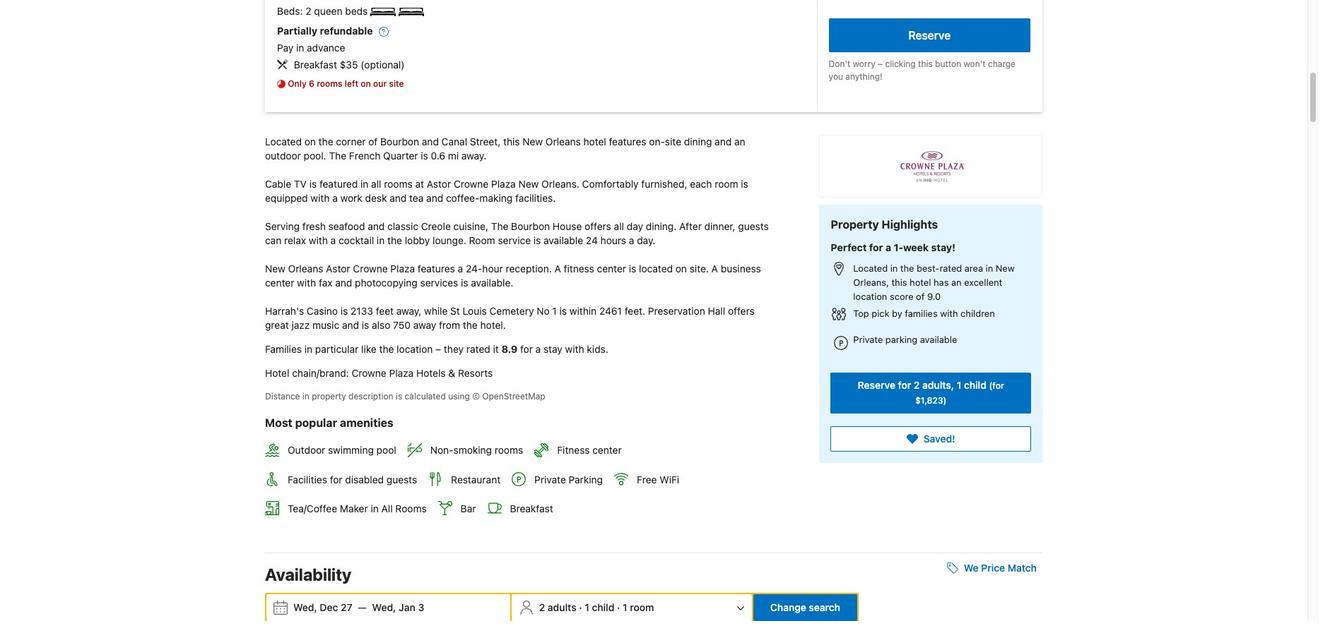 Task type: locate. For each thing, give the bounding box(es) containing it.
creole
[[421, 221, 451, 233]]

located inside the located in the best-rated area in new orleans, this hotel has an excellent location score of 9.0
[[853, 263, 888, 274]]

0 vertical spatial breakfast
[[294, 59, 337, 71]]

with down the featured
[[311, 192, 330, 204]]

in right pay
[[296, 42, 304, 54]]

astor up fax
[[326, 263, 350, 275]]

most popular amenities
[[265, 417, 393, 430]]

2 for 2 adults · 1 child · 1 room
[[539, 602, 545, 614]]

1 horizontal spatial –
[[878, 59, 883, 69]]

away.
[[461, 150, 486, 162]]

1 vertical spatial this
[[503, 136, 520, 148]]

1 vertical spatial available
[[920, 335, 957, 346]]

crowne up description
[[352, 368, 386, 380]]

bourbon up service
[[511, 221, 550, 233]]

from
[[439, 320, 460, 332]]

hotel up comfortably
[[583, 136, 606, 148]]

on left 'our'
[[361, 79, 371, 89]]

an inside located on the corner of bourbon and canal street, this new orleans hotel features on-site dining and an outdoor pool. the french quarter is 0.6 mi away. cable tv is featured in all rooms at astor crowne plaza new orleans. comfortably furnished, each room is equipped with a work desk and tea and coffee-making facilities. serving fresh seafood and classic creole cuisine, the bourbon house offers all day dining. after dinner, guests can relax with a cocktail in the lobby lounge. room service is available 24 hours a day. new orleans astor crowne plaza features a 24-hour reception. a fitness center is located on site. a business center with fax and photocopying services is available. harrah's casino is 2133 feet away, while st louis cemetery no 1 is within 2461 feet. preservation hall offers great jazz music and is also 750 away from the hotel.
[[734, 136, 745, 148]]

the right like
[[379, 344, 394, 356]]

1 horizontal spatial this
[[892, 277, 907, 288]]

in down perfect for a 1-week stay!
[[890, 263, 898, 274]]

day
[[627, 221, 643, 233]]

hours
[[600, 235, 626, 247]]

1 vertical spatial center
[[265, 277, 294, 289]]

beds:
[[277, 5, 306, 17]]

chain/brand:
[[292, 368, 349, 380]]

located up orleans,
[[853, 263, 888, 274]]

1 horizontal spatial ·
[[617, 602, 620, 614]]

for left disabled at the bottom left of page
[[330, 474, 343, 486]]

0 horizontal spatial location
[[397, 344, 433, 356]]

child left (for
[[964, 380, 987, 392]]

in right families on the left of the page
[[304, 344, 312, 356]]

room inside dropdown button
[[630, 602, 654, 614]]

0 horizontal spatial a
[[554, 263, 561, 275]]

dining.
[[646, 221, 677, 233]]

is down 24-
[[461, 277, 468, 289]]

1 vertical spatial child
[[592, 602, 614, 614]]

location inside the located in the best-rated area in new orleans, this hotel has an excellent location score of 9.0
[[853, 291, 887, 302]]

rooms for non-
[[495, 445, 523, 457]]

house
[[553, 221, 582, 233]]

desk
[[365, 192, 387, 204]]

plaza up making
[[491, 178, 516, 190]]

0 vertical spatial available
[[544, 235, 583, 247]]

0 horizontal spatial breakfast
[[294, 59, 337, 71]]

1 vertical spatial rated
[[466, 344, 490, 356]]

property highlights
[[831, 218, 938, 231]]

this up 'score'
[[892, 277, 907, 288]]

an right has
[[951, 277, 962, 288]]

0 horizontal spatial 2
[[306, 5, 311, 17]]

reserve down the parking
[[858, 380, 895, 392]]

and up the cocktail
[[368, 221, 385, 233]]

2 vertical spatial 2
[[539, 602, 545, 614]]

1 horizontal spatial breakfast
[[510, 503, 553, 515]]

2 horizontal spatial on
[[676, 263, 687, 275]]

forkknife image
[[277, 59, 288, 69]]

0 horizontal spatial the
[[329, 150, 346, 162]]

1 vertical spatial rooms
[[384, 178, 413, 190]]

2 left queen
[[306, 5, 311, 17]]

available
[[544, 235, 583, 247], [920, 335, 957, 346]]

1 vertical spatial of
[[916, 291, 925, 302]]

families
[[905, 308, 938, 319]]

1 horizontal spatial reserve
[[908, 29, 951, 42]]

1 vertical spatial site
[[665, 136, 681, 148]]

0 horizontal spatial located
[[265, 136, 302, 148]]

1 horizontal spatial hotel
[[910, 277, 931, 288]]

and down 2133 at the left of page
[[342, 320, 359, 332]]

making
[[479, 192, 513, 204]]

it
[[493, 344, 499, 356]]

in
[[296, 42, 304, 54], [360, 178, 368, 190], [377, 235, 385, 247], [890, 263, 898, 274], [986, 263, 993, 274], [304, 344, 312, 356], [302, 392, 309, 402], [371, 503, 379, 515]]

available down house
[[544, 235, 583, 247]]

search
[[809, 602, 840, 614]]

hotel inside the located in the best-rated area in new orleans, this hotel has an excellent location score of 9.0
[[910, 277, 931, 288]]

restaurant
[[451, 474, 500, 486]]

0 vertical spatial hotel
[[583, 136, 606, 148]]

of left the 9.0 at the top right of page
[[916, 291, 925, 302]]

2 adults · 1 child · 1 room
[[539, 602, 654, 614]]

hotels
[[416, 368, 446, 380]]

0 vertical spatial all
[[371, 178, 381, 190]]

27
[[341, 602, 352, 614]]

on left site.
[[676, 263, 687, 275]]

an right dining
[[734, 136, 745, 148]]

0 vertical spatial guests
[[738, 221, 769, 233]]

private for private parking
[[534, 474, 566, 486]]

all up hours
[[614, 221, 624, 233]]

with left fax
[[297, 277, 316, 289]]

more details on meals and payment options image
[[379, 27, 388, 37]]

jazz
[[292, 320, 310, 332]]

this
[[918, 59, 933, 69], [503, 136, 520, 148], [892, 277, 907, 288]]

0 horizontal spatial this
[[503, 136, 520, 148]]

new inside the located in the best-rated area in new orleans, this hotel has an excellent location score of 9.0
[[996, 263, 1015, 274]]

1 horizontal spatial 2
[[539, 602, 545, 614]]

2 inside 2 adults · 1 child · 1 room dropdown button
[[539, 602, 545, 614]]

0 vertical spatial orleans
[[546, 136, 581, 148]]

the up service
[[491, 221, 508, 233]]

private parking available
[[853, 335, 957, 346]]

in left all
[[371, 503, 379, 515]]

located for located on the corner of bourbon and canal street, this new orleans hotel features on-site dining and an outdoor pool. the french quarter is 0.6 mi away. cable tv is featured in all rooms at astor crowne plaza new orleans. comfortably furnished, each room is equipped with a work desk and tea and coffee-making facilities. serving fresh seafood and classic creole cuisine, the bourbon house offers all day dining. after dinner, guests can relax with a cocktail in the lobby lounge. room service is available 24 hours a day. new orleans astor crowne plaza features a 24-hour reception. a fitness center is located on site. a business center with fax and photocopying services is available. harrah's casino is 2133 feet away, while st louis cemetery no 1 is within 2461 feet. preservation hall offers great jazz music and is also 750 away from the hotel.
[[265, 136, 302, 148]]

reserve for reserve
[[908, 29, 951, 42]]

all up desk
[[371, 178, 381, 190]]

rooms right smoking
[[495, 445, 523, 457]]

located for located in the best-rated area in new orleans, this hotel has an excellent location score of 9.0
[[853, 263, 888, 274]]

new up excellent
[[996, 263, 1015, 274]]

featured
[[319, 178, 358, 190]]

away,
[[396, 305, 421, 317]]

plaza
[[491, 178, 516, 190], [390, 263, 415, 275], [389, 368, 414, 380]]

rated up has
[[940, 263, 962, 274]]

0 vertical spatial astor
[[427, 178, 451, 190]]

2 left adults
[[539, 602, 545, 614]]

0 horizontal spatial bourbon
[[380, 136, 419, 148]]

3
[[418, 602, 424, 614]]

fitness
[[557, 445, 590, 457]]

on up pool.
[[304, 136, 316, 148]]

1 horizontal spatial located
[[853, 263, 888, 274]]

this left button at the top right of the page
[[918, 59, 933, 69]]

crowne up photocopying
[[353, 263, 388, 275]]

1 vertical spatial all
[[614, 221, 624, 233]]

located up outdoor
[[265, 136, 302, 148]]

away
[[413, 320, 436, 332]]

popular
[[295, 417, 337, 430]]

center
[[597, 263, 626, 275], [265, 277, 294, 289], [592, 445, 622, 457]]

1 vertical spatial reserve
[[858, 380, 895, 392]]

0 vertical spatial reserve
[[908, 29, 951, 42]]

1-
[[894, 242, 903, 254]]

rooms right 6
[[317, 79, 342, 89]]

location down the away
[[397, 344, 433, 356]]

this right the street,
[[503, 136, 520, 148]]

– right worry
[[878, 59, 883, 69]]

this inside located on the corner of bourbon and canal street, this new orleans hotel features on-site dining and an outdoor pool. the french quarter is 0.6 mi away. cable tv is featured in all rooms at astor crowne plaza new orleans. comfortably furnished, each room is equipped with a work desk and tea and coffee-making facilities. serving fresh seafood and classic creole cuisine, the bourbon house offers all day dining. after dinner, guests can relax with a cocktail in the lobby lounge. room service is available 24 hours a day. new orleans astor crowne plaza features a 24-hour reception. a fitness center is located on site. a business center with fax and photocopying services is available. harrah's casino is 2133 feet away, while st louis cemetery no 1 is within 2461 feet. preservation hall offers great jazz music and is also 750 away from the hotel.
[[503, 136, 520, 148]]

partially refundable
[[277, 25, 373, 37]]

private for private parking available
[[853, 335, 883, 346]]

center down hours
[[597, 263, 626, 275]]

1 vertical spatial room
[[630, 602, 654, 614]]

1 vertical spatial guests
[[386, 474, 417, 486]]

– left they on the bottom left
[[435, 344, 441, 356]]

an inside the located in the best-rated area in new orleans, this hotel has an excellent location score of 9.0
[[951, 277, 962, 288]]

is left within
[[559, 305, 567, 317]]

cuisine,
[[453, 221, 488, 233]]

orleans up fax
[[288, 263, 323, 275]]

property
[[312, 392, 346, 402]]

0 horizontal spatial room
[[630, 602, 654, 614]]

0 vertical spatial –
[[878, 59, 883, 69]]

1 horizontal spatial room
[[715, 178, 738, 190]]

a left fitness
[[554, 263, 561, 275]]

1 vertical spatial an
[[951, 277, 962, 288]]

this inside the located in the best-rated area in new orleans, this hotel has an excellent location score of 9.0
[[892, 277, 907, 288]]

1 vertical spatial –
[[435, 344, 441, 356]]

no
[[537, 305, 550, 317]]

1 vertical spatial located
[[853, 263, 888, 274]]

0 vertical spatial room
[[715, 178, 738, 190]]

wed, dec 27 — wed, jan 3
[[293, 602, 424, 614]]

center up harrah's
[[265, 277, 294, 289]]

tea/coffee maker in all rooms
[[288, 503, 427, 515]]

private left parking
[[534, 474, 566, 486]]

wed, left the dec
[[293, 602, 317, 614]]

breakfast for breakfast $35 (optional)
[[294, 59, 337, 71]]

top pick by families with children
[[853, 308, 995, 319]]

0 horizontal spatial available
[[544, 235, 583, 247]]

1 horizontal spatial site
[[665, 136, 681, 148]]

1 horizontal spatial rated
[[940, 263, 962, 274]]

the
[[329, 150, 346, 162], [491, 221, 508, 233]]

is left 0.6
[[421, 150, 428, 162]]

1 horizontal spatial private
[[853, 335, 883, 346]]

0 vertical spatial an
[[734, 136, 745, 148]]

stay
[[544, 344, 562, 356]]

of inside the located in the best-rated area in new orleans, this hotel has an excellent location score of 9.0
[[916, 291, 925, 302]]

charge
[[988, 59, 1016, 69]]

hotel down best-
[[910, 277, 931, 288]]

we price match
[[964, 563, 1037, 575]]

a right site.
[[711, 263, 718, 275]]

relax
[[284, 235, 306, 247]]

rooms inside located on the corner of bourbon and canal street, this new orleans hotel features on-site dining and an outdoor pool. the french quarter is 0.6 mi away. cable tv is featured in all rooms at astor crowne plaza new orleans. comfortably furnished, each room is equipped with a work desk and tea and coffee-making facilities. serving fresh seafood and classic creole cuisine, the bourbon house offers all day dining. after dinner, guests can relax with a cocktail in the lobby lounge. room service is available 24 hours a day. new orleans astor crowne plaza features a 24-hour reception. a fitness center is located on site. a business center with fax and photocopying services is available. harrah's casino is 2133 feet away, while st louis cemetery no 1 is within 2461 feet. preservation hall offers great jazz music and is also 750 away from the hotel.
[[384, 178, 413, 190]]

1 horizontal spatial wed,
[[372, 602, 396, 614]]

outdoor swimming pool
[[288, 445, 396, 457]]

for right the 8.9
[[520, 344, 533, 356]]

bourbon up quarter
[[380, 136, 419, 148]]

breakfast
[[294, 59, 337, 71], [510, 503, 553, 515]]

a down "seafood"
[[331, 235, 336, 247]]

site
[[389, 79, 404, 89], [665, 136, 681, 148]]

coffee-
[[446, 192, 479, 204]]

distance in property description is calculated using © openstreetmap
[[265, 392, 545, 402]]

child right adults
[[592, 602, 614, 614]]

6
[[309, 79, 314, 89]]

0 vertical spatial features
[[609, 136, 646, 148]]

0 vertical spatial this
[[918, 59, 933, 69]]

0 horizontal spatial rooms
[[317, 79, 342, 89]]

0 horizontal spatial rated
[[466, 344, 490, 356]]

1 horizontal spatial an
[[951, 277, 962, 288]]

the
[[319, 136, 333, 148], [387, 235, 402, 247], [900, 263, 914, 274], [463, 320, 478, 332], [379, 344, 394, 356]]

0 vertical spatial rated
[[940, 263, 962, 274]]

1 vertical spatial hotel
[[910, 277, 931, 288]]

reserve up button at the top right of the page
[[908, 29, 951, 42]]

site right 'our'
[[389, 79, 404, 89]]

site left dining
[[665, 136, 681, 148]]

is right the each
[[741, 178, 748, 190]]

rooms left at
[[384, 178, 413, 190]]

available down top pick by families with children
[[920, 335, 957, 346]]

location down orleans,
[[853, 291, 887, 302]]

hour
[[482, 263, 503, 275]]

left
[[345, 79, 358, 89]]

pick
[[872, 308, 889, 319]]

2 vertical spatial this
[[892, 277, 907, 288]]

a left stay
[[535, 344, 541, 356]]

0 vertical spatial crowne
[[454, 178, 489, 190]]

a down the day at the left top
[[629, 235, 634, 247]]

classic
[[387, 221, 418, 233]]

plaza up photocopying
[[390, 263, 415, 275]]

of up french
[[368, 136, 378, 148]]

the down louis
[[463, 320, 478, 332]]

serving
[[265, 221, 300, 233]]

breakfast down the private parking
[[510, 503, 553, 515]]

wed,
[[293, 602, 317, 614], [372, 602, 396, 614]]

for for perfect for a 1-week stay!
[[869, 242, 883, 254]]

cable
[[265, 178, 291, 190]]

hotel inside located on the corner of bourbon and canal street, this new orleans hotel features on-site dining and an outdoor pool. the french quarter is 0.6 mi away. cable tv is featured in all rooms at astor crowne plaza new orleans. comfortably furnished, each room is equipped with a work desk and tea and coffee-making facilities. serving fresh seafood and classic creole cuisine, the bourbon house offers all day dining. after dinner, guests can relax with a cocktail in the lobby lounge. room service is available 24 hours a day. new orleans astor crowne plaza features a 24-hour reception. a fitness center is located on site. a business center with fax and photocopying services is available. harrah's casino is 2133 feet away, while st louis cemetery no 1 is within 2461 feet. preservation hall offers great jazz music and is also 750 away from the hotel.
[[583, 136, 606, 148]]

and up 0.6
[[422, 136, 439, 148]]

features
[[609, 136, 646, 148], [418, 263, 455, 275]]

the down corner
[[329, 150, 346, 162]]

0 vertical spatial of
[[368, 136, 378, 148]]

1 · from the left
[[579, 602, 582, 614]]

parking
[[885, 335, 918, 346]]

features left on-
[[609, 136, 646, 148]]

guests right dinner,
[[738, 221, 769, 233]]

0 horizontal spatial hotel
[[583, 136, 606, 148]]

parking
[[569, 474, 603, 486]]

site inside located on the corner of bourbon and canal street, this new orleans hotel features on-site dining and an outdoor pool. the french quarter is 0.6 mi away. cable tv is featured in all rooms at astor crowne plaza new orleans. comfortably furnished, each room is equipped with a work desk and tea and coffee-making facilities. serving fresh seafood and classic creole cuisine, the bourbon house offers all day dining. after dinner, guests can relax with a cocktail in the lobby lounge. room service is available 24 hours a day. new orleans astor crowne plaza features a 24-hour reception. a fitness center is located on site. a business center with fax and photocopying services is available. harrah's casino is 2133 feet away, while st louis cemetery no 1 is within 2461 feet. preservation hall offers great jazz music and is also 750 away from the hotel.
[[665, 136, 681, 148]]

0 horizontal spatial ·
[[579, 602, 582, 614]]

orleans up orleans.
[[546, 136, 581, 148]]

features up services
[[418, 263, 455, 275]]

0 vertical spatial the
[[329, 150, 346, 162]]

reserve link
[[829, 18, 1030, 52]]

the up pool.
[[319, 136, 333, 148]]

0 horizontal spatial an
[[734, 136, 745, 148]]

2 wed, from the left
[[372, 602, 396, 614]]

2
[[306, 5, 311, 17], [914, 380, 920, 392], [539, 602, 545, 614]]

location
[[853, 291, 887, 302], [397, 344, 433, 356]]

0 vertical spatial rooms
[[317, 79, 342, 89]]

1 a from the left
[[554, 263, 561, 275]]

1 horizontal spatial a
[[711, 263, 718, 275]]

private parking
[[534, 474, 603, 486]]

1 horizontal spatial bourbon
[[511, 221, 550, 233]]

0 horizontal spatial offers
[[585, 221, 611, 233]]

0 vertical spatial location
[[853, 291, 887, 302]]

breakfast down pay in advance
[[294, 59, 337, 71]]

2 horizontal spatial this
[[918, 59, 933, 69]]

0 vertical spatial center
[[597, 263, 626, 275]]

this for located in the best-rated area in new orleans, this hotel has an excellent location score of 9.0
[[892, 277, 907, 288]]

0 vertical spatial 2
[[306, 5, 311, 17]]

outdoor
[[265, 150, 301, 162]]

2 · from the left
[[617, 602, 620, 614]]

1 horizontal spatial of
[[916, 291, 925, 302]]

kids.
[[587, 344, 608, 356]]

hotel
[[583, 136, 606, 148], [910, 277, 931, 288]]

0 horizontal spatial child
[[592, 602, 614, 614]]

quarter
[[383, 150, 418, 162]]

is right service
[[533, 235, 541, 247]]

wed, right —
[[372, 602, 396, 614]]

orleans.
[[541, 178, 579, 190]]

0 horizontal spatial of
[[368, 136, 378, 148]]

center right fitness
[[592, 445, 622, 457]]

located inside located on the corner of bourbon and canal street, this new orleans hotel features on-site dining and an outdoor pool. the french quarter is 0.6 mi away. cable tv is featured in all rooms at astor crowne plaza new orleans. comfortably furnished, each room is equipped with a work desk and tea and coffee-making facilities. serving fresh seafood and classic creole cuisine, the bourbon house offers all day dining. after dinner, guests can relax with a cocktail in the lobby lounge. room service is available 24 hours a day. new orleans astor crowne plaza features a 24-hour reception. a fitness center is located on site. a business center with fax and photocopying services is available. harrah's casino is 2133 feet away, while st louis cemetery no 1 is within 2461 feet. preservation hall offers great jazz music and is also 750 away from the hotel.
[[265, 136, 302, 148]]

families in particular like the location – they rated it 8.9 for a stay with kids.
[[265, 344, 608, 356]]

0 horizontal spatial features
[[418, 263, 455, 275]]

guests up "rooms"
[[386, 474, 417, 486]]

1 horizontal spatial rooms
[[384, 178, 413, 190]]

maker
[[340, 503, 368, 515]]

on
[[361, 79, 371, 89], [304, 136, 316, 148], [676, 263, 687, 275]]

they
[[444, 344, 464, 356]]

astor
[[427, 178, 451, 190], [326, 263, 350, 275]]

0 horizontal spatial orleans
[[288, 263, 323, 275]]

crowne up coffee-
[[454, 178, 489, 190]]

1 vertical spatial on
[[304, 136, 316, 148]]

at
[[415, 178, 424, 190]]

1 vertical spatial private
[[534, 474, 566, 486]]

(optional)
[[361, 59, 405, 71]]

with right stay
[[565, 344, 584, 356]]

—
[[358, 602, 367, 614]]



Task type: vqa. For each thing, say whether or not it's contained in the screenshot.
included: associated with King Room - Mobility Access/Roll in Shower - Non-Smoking
no



Task type: describe. For each thing, give the bounding box(es) containing it.
2 vertical spatial crowne
[[352, 368, 386, 380]]

a down the featured
[[332, 192, 338, 204]]

1 horizontal spatial offers
[[728, 305, 755, 317]]

has
[[934, 277, 949, 288]]

dining
[[684, 136, 712, 148]]

adults,
[[922, 380, 954, 392]]

rooms for only
[[317, 79, 342, 89]]

worry
[[853, 59, 875, 69]]

property
[[831, 218, 879, 231]]

is down 2133 at the left of page
[[362, 320, 369, 332]]

0 vertical spatial offers
[[585, 221, 611, 233]]

0 horizontal spatial astor
[[326, 263, 350, 275]]

0 horizontal spatial guests
[[386, 474, 417, 486]]

1 vertical spatial orleans
[[288, 263, 323, 275]]

2133
[[351, 305, 373, 317]]

1 inside located on the corner of bourbon and canal street, this new orleans hotel features on-site dining and an outdoor pool. the french quarter is 0.6 mi away. cable tv is featured in all rooms at astor crowne plaza new orleans. comfortably furnished, each room is equipped with a work desk and tea and coffee-making facilities. serving fresh seafood and classic creole cuisine, the bourbon house offers all day dining. after dinner, guests can relax with a cocktail in the lobby lounge. room service is available 24 hours a day. new orleans astor crowne plaza features a 24-hour reception. a fitness center is located on site. a business center with fax and photocopying services is available. harrah's casino is 2133 feet away, while st louis cemetery no 1 is within 2461 feet. preservation hall offers great jazz music and is also 750 away from the hotel.
[[552, 305, 557, 317]]

new right the street,
[[523, 136, 543, 148]]

dec
[[320, 602, 338, 614]]

highlights
[[882, 218, 938, 231]]

pay
[[277, 42, 293, 54]]

1 vertical spatial features
[[418, 263, 455, 275]]

in left property
[[302, 392, 309, 402]]

©
[[472, 392, 480, 402]]

&
[[448, 368, 455, 380]]

can
[[265, 235, 281, 247]]

reserve for reserve for 2 adults, 1 child
[[858, 380, 895, 392]]

is left 2133 at the left of page
[[341, 305, 348, 317]]

and left the "tea"
[[390, 192, 407, 204]]

and right the "tea"
[[426, 192, 443, 204]]

for for reserve for 2 adults, 1 child
[[898, 380, 911, 392]]

– inside don't worry – clicking this button won't charge you anything!
[[878, 59, 883, 69]]

smoking
[[453, 445, 492, 457]]

amenities
[[340, 417, 393, 430]]

tv
[[294, 178, 307, 190]]

1 vertical spatial location
[[397, 344, 433, 356]]

located
[[639, 263, 673, 275]]

hall
[[708, 305, 725, 317]]

bar
[[461, 503, 476, 515]]

change search button
[[753, 595, 857, 622]]

perfect
[[831, 242, 867, 254]]

won't
[[964, 59, 986, 69]]

8.9
[[502, 344, 517, 356]]

reserve for 2 adults, 1 child
[[858, 380, 989, 392]]

this for located on the corner of bourbon and canal street, this new orleans hotel features on-site dining and an outdoor pool. the french quarter is 0.6 mi away. cable tv is featured in all rooms at astor crowne plaza new orleans. comfortably furnished, each room is equipped with a work desk and tea and coffee-making facilities. serving fresh seafood and classic creole cuisine, the bourbon house offers all day dining. after dinner, guests can relax with a cocktail in the lobby lounge. room service is available 24 hours a day. new orleans astor crowne plaza features a 24-hour reception. a fitness center is located on site. a business center with fax and photocopying services is available. harrah's casino is 2133 feet away, while st louis cemetery no 1 is within 2461 feet. preservation hall offers great jazz music and is also 750 away from the hotel.
[[503, 136, 520, 148]]

hotel chain/brand: crowne plaza hotels & resorts
[[265, 368, 493, 380]]

only 6 rooms left on our site
[[288, 79, 404, 89]]

1 horizontal spatial available
[[920, 335, 957, 346]]

openstreetmap
[[482, 392, 545, 402]]

dinner,
[[704, 221, 735, 233]]

0 horizontal spatial all
[[371, 178, 381, 190]]

excellent
[[964, 277, 1002, 288]]

breakfast for breakfast
[[510, 503, 553, 515]]

child inside dropdown button
[[592, 602, 614, 614]]

1 horizontal spatial on
[[361, 79, 371, 89]]

guests inside located on the corner of bourbon and canal street, this new orleans hotel features on-site dining and an outdoor pool. the french quarter is 0.6 mi away. cable tv is featured in all rooms at astor crowne plaza new orleans. comfortably furnished, each room is equipped with a work desk and tea and coffee-making facilities. serving fresh seafood and classic creole cuisine, the bourbon house offers all day dining. after dinner, guests can relax with a cocktail in the lobby lounge. room service is available 24 hours a day. new orleans astor crowne plaza features a 24-hour reception. a fitness center is located on site. a business center with fax and photocopying services is available. harrah's casino is 2133 feet away, while st louis cemetery no 1 is within 2461 feet. preservation hall offers great jazz music and is also 750 away from the hotel.
[[738, 221, 769, 233]]

0 horizontal spatial on
[[304, 136, 316, 148]]

don't
[[829, 59, 850, 69]]

1 vertical spatial crowne
[[353, 263, 388, 275]]

distance
[[265, 392, 300, 402]]

also
[[372, 320, 390, 332]]

0 vertical spatial child
[[964, 380, 987, 392]]

corner
[[336, 136, 366, 148]]

french
[[349, 150, 380, 162]]

tea
[[409, 192, 424, 204]]

wed, jan 3 button
[[367, 596, 430, 621]]

0 horizontal spatial –
[[435, 344, 441, 356]]

this inside don't worry – clicking this button won't charge you anything!
[[918, 59, 933, 69]]

children
[[961, 308, 995, 319]]

the inside the located in the best-rated area in new orleans, this hotel has an excellent location score of 9.0
[[900, 263, 914, 274]]

adults
[[548, 602, 576, 614]]

non-
[[430, 445, 453, 457]]

a left 24-
[[458, 263, 463, 275]]

beds
[[345, 5, 368, 17]]

feet.
[[625, 305, 645, 317]]

preservation
[[648, 305, 705, 317]]

particular
[[315, 344, 359, 356]]

and right dining
[[715, 136, 732, 148]]

all
[[381, 503, 393, 515]]

with down 'fresh'
[[309, 235, 328, 247]]

and right fax
[[335, 277, 352, 289]]

750
[[393, 320, 411, 332]]

1 vertical spatial bourbon
[[511, 221, 550, 233]]

seafood
[[328, 221, 365, 233]]

service
[[498, 235, 531, 247]]

wifi
[[660, 474, 679, 486]]

0 vertical spatial bourbon
[[380, 136, 419, 148]]

0 horizontal spatial site
[[389, 79, 404, 89]]

services
[[420, 277, 458, 289]]

clicking
[[885, 59, 916, 69]]

2 a from the left
[[711, 263, 718, 275]]

description
[[348, 392, 393, 402]]

fitness
[[564, 263, 594, 275]]

$35
[[340, 59, 358, 71]]

week
[[903, 242, 929, 254]]

available inside located on the corner of bourbon and canal street, this new orleans hotel features on-site dining and an outdoor pool. the french quarter is 0.6 mi away. cable tv is featured in all rooms at astor crowne plaza new orleans. comfortably furnished, each room is equipped with a work desk and tea and coffee-making facilities. serving fresh seafood and classic creole cuisine, the bourbon house offers all day dining. after dinner, guests can relax with a cocktail in the lobby lounge. room service is available 24 hours a day. new orleans astor crowne plaza features a 24-hour reception. a fitness center is located on site. a business center with fax and photocopying services is available. harrah's casino is 2133 feet away, while st louis cemetery no 1 is within 2461 feet. preservation hall offers great jazz music and is also 750 away from the hotel.
[[544, 235, 583, 247]]

tea/coffee
[[288, 503, 337, 515]]

for for facilities for disabled guests
[[330, 474, 343, 486]]

mi
[[448, 150, 459, 162]]

2 adults · 1 child · 1 room button
[[513, 595, 750, 622]]

0 vertical spatial plaza
[[491, 178, 516, 190]]

room inside located on the corner of bourbon and canal street, this new orleans hotel features on-site dining and an outdoor pool. the french quarter is 0.6 mi away. cable tv is featured in all rooms at astor crowne plaza new orleans. comfortably furnished, each room is equipped with a work desk and tea and coffee-making facilities. serving fresh seafood and classic creole cuisine, the bourbon house offers all day dining. after dinner, guests can relax with a cocktail in the lobby lounge. room service is available 24 hours a day. new orleans astor crowne plaza features a 24-hour reception. a fitness center is located on site. a business center with fax and photocopying services is available. harrah's casino is 2133 feet away, while st louis cemetery no 1 is within 2461 feet. preservation hall offers great jazz music and is also 750 away from the hotel.
[[715, 178, 738, 190]]

anything!
[[846, 71, 883, 82]]

1 horizontal spatial all
[[614, 221, 624, 233]]

2 vertical spatial center
[[592, 445, 622, 457]]

pool.
[[304, 150, 326, 162]]

1 wed, from the left
[[293, 602, 317, 614]]

of inside located on the corner of bourbon and canal street, this new orleans hotel features on-site dining and an outdoor pool. the french quarter is 0.6 mi away. cable tv is featured in all rooms at astor crowne plaza new orleans. comfortably furnished, each room is equipped with a work desk and tea and coffee-making facilities. serving fresh seafood and classic creole cuisine, the bourbon house offers all day dining. after dinner, guests can relax with a cocktail in the lobby lounge. room service is available 24 hours a day. new orleans astor crowne plaza features a 24-hour reception. a fitness center is located on site. a business center with fax and photocopying services is available. harrah's casino is 2133 feet away, while st louis cemetery no 1 is within 2461 feet. preservation hall offers great jazz music and is also 750 away from the hotel.
[[368, 136, 378, 148]]

fitness center
[[557, 445, 622, 457]]

9.0
[[927, 291, 941, 302]]

resorts
[[458, 368, 493, 380]]

availability
[[265, 565, 351, 585]]

street,
[[470, 136, 501, 148]]

in up excellent
[[986, 263, 993, 274]]

disabled
[[345, 474, 384, 486]]

comfortably
[[582, 178, 639, 190]]

best-
[[917, 263, 940, 274]]

in up desk
[[360, 178, 368, 190]]

rated inside the located in the best-rated area in new orleans, this hotel has an excellent location score of 9.0
[[940, 263, 962, 274]]

1 vertical spatial plaza
[[390, 263, 415, 275]]

is left calculated
[[396, 392, 402, 402]]

facilities.
[[515, 192, 556, 204]]

top
[[853, 308, 869, 319]]

lobby
[[405, 235, 430, 247]]

2 for 2 queen beds
[[306, 5, 311, 17]]

match
[[1008, 563, 1037, 575]]

new up the facilities.
[[518, 178, 539, 190]]

cemetery
[[489, 305, 534, 317]]

1 horizontal spatial astor
[[427, 178, 451, 190]]

2 vertical spatial on
[[676, 263, 687, 275]]

in right the cocktail
[[377, 235, 385, 247]]

1 horizontal spatial features
[[609, 136, 646, 148]]

1 vertical spatial the
[[491, 221, 508, 233]]

with down the 9.0 at the top right of page
[[940, 308, 958, 319]]

located in the best-rated area in new orleans, this hotel has an excellent location score of 9.0
[[853, 263, 1015, 302]]

lounge.
[[433, 235, 466, 247]]

the down "classic"
[[387, 235, 402, 247]]

is left located on the top
[[629, 263, 636, 275]]

2 horizontal spatial 2
[[914, 380, 920, 392]]

we price match button
[[941, 556, 1042, 582]]

2 vertical spatial plaza
[[389, 368, 414, 380]]

is right tv
[[309, 178, 317, 190]]

crowne plaza hotels & resorts image
[[890, 146, 975, 188]]

24
[[586, 235, 598, 247]]

a left 1-
[[886, 242, 891, 254]]

louis
[[463, 305, 487, 317]]

casino
[[307, 305, 338, 317]]

site.
[[690, 263, 709, 275]]

new down the can
[[265, 263, 285, 275]]

while
[[424, 305, 448, 317]]



